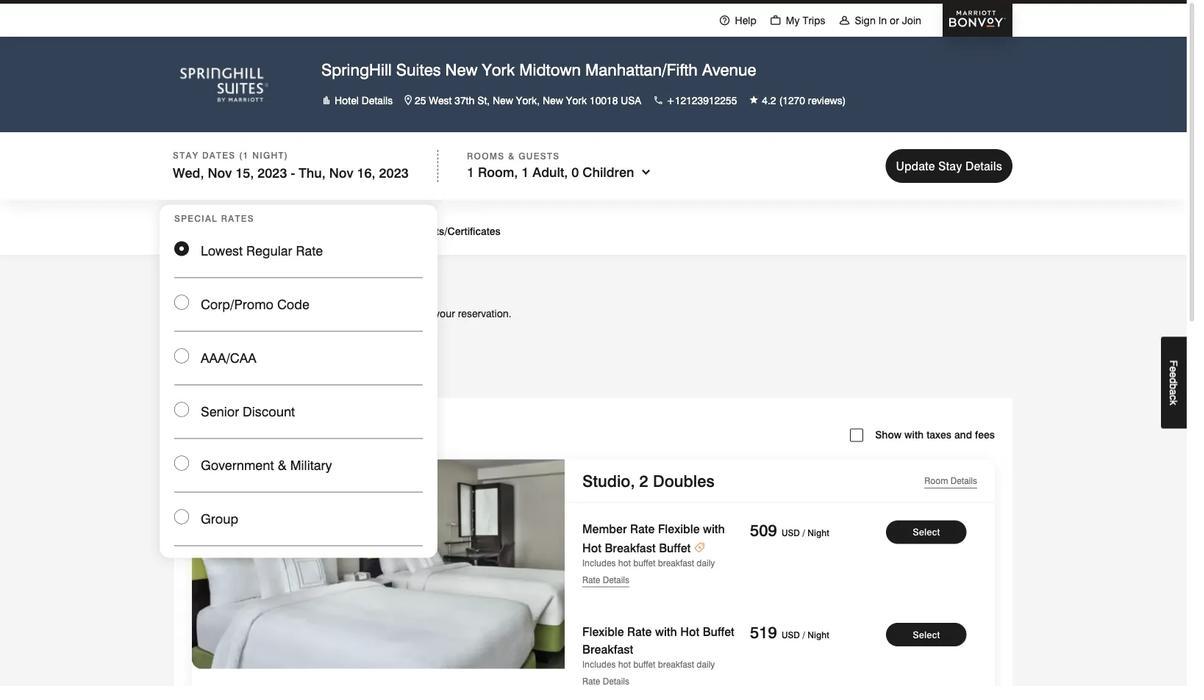 Task type: locate. For each thing, give the bounding box(es) containing it.
you
[[190, 308, 208, 320]]

1 horizontal spatial 2023
[[379, 165, 409, 181]]

details right hotel
[[362, 94, 393, 107]]

select button for 509
[[886, 521, 967, 545]]

2
[[640, 472, 649, 491]]

hot
[[618, 559, 631, 569], [618, 660, 631, 671]]

government & military
[[201, 458, 332, 474]]

usd inside 519 usd / night
[[782, 631, 800, 641]]

rooms up the room,
[[467, 151, 505, 161]]

1 hot from the top
[[618, 559, 631, 569]]

hot inside includes hot buffet breakfast daily rate details
[[618, 559, 631, 569]]

0 horizontal spatial thin image
[[770, 14, 782, 26]]

1 vertical spatial select
[[913, 527, 940, 538]]

rate up room
[[320, 273, 354, 292]]

16,
[[357, 165, 376, 181]]

/ for 519
[[803, 631, 805, 641]]

1 vertical spatial /
[[803, 631, 805, 641]]

1 vertical spatial &
[[278, 458, 287, 474]]

breakfast inside member rate flexible with hot breakfast buffet
[[605, 541, 656, 556]]

member rates1x image
[[694, 541, 706, 556]]

(1
[[239, 150, 249, 161]]

1 select button from the top
[[886, 521, 967, 545]]

includes
[[583, 559, 616, 569], [583, 660, 616, 671]]

1 down rooms & guests
[[522, 164, 529, 180]]

2 daily from the top
[[697, 660, 715, 671]]

suites
[[396, 60, 441, 79]]

/ inside 519 usd / night
[[803, 631, 805, 641]]

with inside flexible rate with hot buffet breakfast includes hot buffet breakfast daily
[[655, 625, 677, 640]]

1 vertical spatial hot
[[618, 660, 631, 671]]

hot down rate details link
[[681, 625, 700, 640]]

and up code
[[287, 273, 315, 292]]

new up 37th
[[445, 60, 478, 79]]

a up the corp/promo
[[225, 273, 234, 292]]

1 night from the top
[[808, 528, 829, 539]]

2 1 from the left
[[522, 164, 529, 180]]

0 vertical spatial night
[[808, 528, 829, 539]]

new right st,
[[493, 94, 513, 107]]

buffet
[[659, 541, 691, 556], [703, 625, 735, 640]]

stay up wed,
[[173, 150, 199, 161]]

0 horizontal spatial 509
[[215, 380, 230, 390]]

1 breakfast from the top
[[658, 559, 694, 569]]

night inside 519 usd / night
[[808, 631, 829, 641]]

2023 down night)
[[258, 165, 287, 181]]

accessibility image
[[174, 307, 182, 325]]

rate details link
[[583, 571, 738, 588]]

1 horizontal spatial hot
[[681, 625, 700, 640]]

1 usd from the top
[[782, 528, 800, 539]]

springhill suites new york midtown manhattan/fifth avenue
[[321, 60, 757, 79]]

an
[[268, 308, 279, 320]]

includes hot buffet breakfast daily rate details
[[583, 559, 715, 586]]

trips
[[803, 14, 826, 26]]

flexible
[[658, 523, 700, 537], [583, 625, 624, 640]]

select button
[[886, 521, 967, 545], [886, 624, 967, 647]]

from left 539
[[311, 377, 331, 388]]

0 vertical spatial hot
[[583, 541, 602, 556]]

0 vertical spatial &
[[508, 151, 515, 161]]

from down 'standard'
[[192, 380, 213, 390]]

2 breakfast from the top
[[658, 660, 694, 671]]

reviews)
[[808, 94, 846, 107]]

show
[[875, 429, 902, 441]]

1 buffet from the top
[[633, 559, 656, 569]]

0 vertical spatial select button
[[886, 521, 967, 545]]

0 vertical spatial flexible
[[658, 523, 700, 537]]

details right update
[[966, 159, 1003, 173]]

1 vertical spatial rooms
[[246, 429, 280, 441]]

group
[[201, 512, 238, 527]]

1 horizontal spatial stay
[[939, 159, 962, 173]]

reservation.
[[458, 308, 512, 320]]

1 horizontal spatial buffet
[[703, 625, 735, 640]]

1 room, 1 adult, 0 children button
[[467, 164, 653, 181]]

0 horizontal spatial new
[[445, 60, 478, 79]]

buffet left member rates1x icon
[[659, 541, 691, 556]]

f e e d b a c k
[[1168, 360, 1180, 406]]

discount
[[243, 404, 295, 420]]

available
[[201, 429, 243, 441]]

nov down dates at the top left of the page
[[208, 165, 232, 181]]

1
[[467, 164, 474, 180], [522, 164, 529, 180]]

0 horizontal spatial hot
[[583, 541, 602, 556]]

buffet inside flexible rate with hot buffet breakfast includes hot buffet breakfast daily
[[703, 625, 735, 640]]

1 daily from the top
[[697, 559, 715, 569]]

your
[[435, 308, 455, 320]]

1 vertical spatial with
[[703, 523, 725, 537]]

1 vertical spatial flexible
[[583, 625, 624, 640]]

2 e from the top
[[1168, 372, 1180, 378]]

york,
[[516, 94, 540, 107]]

hot
[[583, 541, 602, 556], [681, 625, 700, 640]]

0 horizontal spatial with
[[655, 625, 677, 640]]

509
[[215, 380, 230, 390], [750, 521, 777, 540]]

corp/promo
[[201, 297, 274, 313]]

0 horizontal spatial 2023
[[258, 165, 287, 181]]

stay inside stay dates (1 night) wed, nov 15, 2023 - thu, nov 16, 2023
[[173, 150, 199, 161]]

1 horizontal spatial &
[[508, 151, 515, 161]]

room up corp/promo code
[[238, 273, 283, 292]]

1 nov from the left
[[208, 165, 232, 181]]

1 vertical spatial hot
[[681, 625, 700, 640]]

daily inside flexible rate with hot buffet breakfast includes hot buffet breakfast daily
[[697, 660, 715, 671]]

1 horizontal spatial flexible
[[658, 523, 700, 537]]

1 horizontal spatial with
[[703, 523, 725, 537]]

includes inside flexible rate with hot buffet breakfast includes hot buffet breakfast daily
[[583, 660, 616, 671]]

0 vertical spatial breakfast
[[605, 541, 656, 556]]

0 horizontal spatial buffet
[[659, 541, 691, 556]]

e up d
[[1168, 367, 1180, 373]]

room
[[238, 273, 283, 292], [925, 476, 948, 487]]

/ for 509
[[803, 528, 805, 539]]

new
[[445, 60, 478, 79], [493, 94, 513, 107], [543, 94, 563, 107]]

room inside "link"
[[925, 476, 948, 487]]

with left taxes
[[905, 429, 924, 441]]

update
[[896, 159, 935, 173]]

0 horizontal spatial &
[[278, 458, 287, 474]]

1 thin image from the left
[[770, 14, 782, 26]]

None search field
[[0, 132, 1187, 559]]

and left fees
[[955, 429, 972, 441]]

0 vertical spatial and
[[287, 273, 315, 292]]

0 vertical spatial york
[[482, 60, 515, 79]]

& up the room,
[[508, 151, 515, 161]]

0 horizontal spatial nov
[[208, 165, 232, 181]]

0 horizontal spatial and
[[287, 273, 315, 292]]

thin image inside my trips button
[[770, 14, 782, 26]]

york up st,
[[482, 60, 515, 79]]

almost sold out
[[210, 476, 276, 487], [210, 476, 276, 487]]

usd
[[782, 528, 800, 539], [782, 631, 800, 641]]

c
[[1168, 395, 1180, 401]]

breakfast
[[605, 541, 656, 556], [583, 643, 634, 657]]

2 thin image from the left
[[839, 14, 851, 26]]

1 vertical spatial buffet
[[633, 660, 656, 671]]

with down rate details link
[[655, 625, 677, 640]]

0 vertical spatial buffet
[[659, 541, 691, 556]]

rate down rate details link
[[627, 625, 652, 640]]

1 horizontal spatial 1
[[522, 164, 529, 180]]

1 vertical spatial room
[[925, 476, 948, 487]]

sign in or join
[[855, 14, 922, 26]]

1 vertical spatial buffet
[[703, 625, 735, 640]]

0 vertical spatial daily
[[697, 559, 715, 569]]

0 horizontal spatial from
[[192, 380, 213, 390]]

0 vertical spatial 509
[[215, 380, 230, 390]]

usd inside 509 usd / night
[[782, 528, 800, 539]]

select for 509
[[913, 527, 940, 538]]

0 vertical spatial room
[[238, 273, 283, 292]]

1 vertical spatial a
[[1168, 390, 1180, 395]]

room down show with taxes and fees
[[925, 476, 948, 487]]

2 buffet from the top
[[633, 660, 656, 671]]

0 vertical spatial a
[[225, 273, 234, 292]]

0 horizontal spatial flexible
[[583, 625, 624, 640]]

/
[[803, 528, 805, 539], [803, 631, 805, 641]]

sold
[[240, 476, 259, 487], [240, 476, 259, 487]]

avenue
[[702, 60, 757, 79]]

rate right member
[[630, 523, 655, 537]]

taxes
[[927, 429, 952, 441]]

2 horizontal spatial with
[[905, 429, 924, 441]]

usd/night down rates
[[232, 380, 274, 390]]

thin image inside the "sign in or join" button
[[839, 14, 851, 26]]

2 hot from the top
[[618, 660, 631, 671]]

0 vertical spatial usd
[[782, 528, 800, 539]]

3 available rooms
[[192, 429, 280, 441]]

buffet inside member rate flexible with hot breakfast buffet
[[659, 541, 691, 556]]

/ inside 509 usd / night
[[803, 528, 805, 539]]

e
[[1168, 367, 1180, 373], [1168, 372, 1180, 378]]

1 vertical spatial night
[[808, 631, 829, 641]]

a inside button
[[1168, 390, 1180, 395]]

with up member rates1x icon
[[703, 523, 725, 537]]

york
[[482, 60, 515, 79], [566, 94, 587, 107]]

thin image
[[770, 14, 782, 26], [839, 14, 851, 26]]

& left military
[[278, 458, 287, 474]]

0 horizontal spatial stay
[[173, 150, 199, 161]]

thin image left sign
[[839, 14, 851, 26]]

flexible inside member rate flexible with hot breakfast buffet
[[658, 523, 700, 537]]

e up b
[[1168, 372, 1180, 378]]

rate down member
[[583, 575, 600, 586]]

0 horizontal spatial room
[[238, 273, 283, 292]]

stay
[[173, 150, 199, 161], [939, 159, 962, 173]]

details inside hotel details link
[[362, 94, 393, 107]]

rooms down the discount
[[246, 429, 280, 441]]

2 night from the top
[[808, 631, 829, 641]]

standard rates from 509 usd/night
[[192, 363, 275, 390]]

1 vertical spatial select button
[[886, 624, 967, 647]]

1 vertical spatial breakfast
[[658, 660, 694, 671]]

standard rates tab
[[174, 349, 293, 398]]

0 vertical spatial /
[[803, 528, 805, 539]]

0 horizontal spatial 1
[[467, 164, 474, 180]]

senior discount
[[201, 404, 295, 420]]

room details link
[[925, 472, 977, 491]]

new right the "york,"
[[543, 94, 563, 107]]

nov left 16,
[[329, 165, 353, 181]]

-
[[291, 165, 295, 181]]

2 includes from the top
[[583, 660, 616, 671]]

and
[[287, 273, 315, 292], [955, 429, 972, 441]]

1 left the room,
[[467, 164, 474, 180]]

dates
[[202, 150, 236, 161]]

1 horizontal spatial nov
[[329, 165, 353, 181]]

rate
[[296, 243, 323, 259], [320, 273, 354, 292], [630, 523, 655, 537], [583, 575, 600, 586], [627, 625, 652, 640]]

0 vertical spatial hot
[[618, 559, 631, 569]]

1 vertical spatial breakfast
[[583, 643, 634, 657]]

539
[[334, 377, 348, 388]]

hot down member
[[583, 541, 602, 556]]

includes inside includes hot buffet breakfast daily rate details
[[583, 559, 616, 569]]

1 horizontal spatial thin image
[[839, 14, 851, 26]]

0 vertical spatial breakfast
[[658, 559, 694, 569]]

2 usd from the top
[[782, 631, 800, 641]]

1 horizontal spatial york
[[566, 94, 587, 107]]

1 vertical spatial includes
[[583, 660, 616, 671]]

breakfast for flexible
[[583, 643, 634, 657]]

sign in or join button
[[832, 0, 928, 38]]

with inside member rate flexible with hot breakfast buffet
[[703, 523, 725, 537]]

1 vertical spatial and
[[955, 429, 972, 441]]

details
[[362, 94, 393, 107], [966, 159, 1003, 173], [951, 476, 977, 487], [603, 575, 630, 586]]

details down fees
[[951, 476, 977, 487]]

0 horizontal spatial york
[[482, 60, 515, 79]]

2023 right 16,
[[379, 165, 409, 181]]

with
[[905, 429, 924, 441], [703, 523, 725, 537], [655, 625, 677, 640]]

details down member
[[603, 575, 630, 586]]

a up k
[[1168, 390, 1180, 395]]

from inside standard rates from 509 usd/night
[[192, 380, 213, 390]]

doubles
[[653, 472, 715, 491]]

room details
[[925, 476, 977, 487]]

lowest
[[201, 243, 243, 259]]

1 2023 from the left
[[258, 165, 287, 181]]

1 vertical spatial 509
[[750, 521, 777, 540]]

1 1 from the left
[[467, 164, 474, 180]]

0 vertical spatial buffet
[[633, 559, 656, 569]]

rates
[[245, 363, 275, 377]]

breakfast inside flexible rate with hot buffet breakfast includes hot buffet breakfast daily
[[583, 643, 634, 657]]

1 includes from the top
[[583, 559, 616, 569]]

night inside 509 usd / night
[[808, 528, 829, 539]]

rate inside includes hot buffet breakfast daily rate details
[[583, 575, 600, 586]]

1 horizontal spatial a
[[1168, 390, 1180, 395]]

1 horizontal spatial room
[[925, 476, 948, 487]]

in
[[879, 14, 887, 26]]

&
[[508, 151, 515, 161], [278, 458, 287, 474]]

0 vertical spatial includes
[[583, 559, 616, 569]]

usd/night right 539
[[351, 377, 393, 388]]

2 vertical spatial select
[[913, 630, 940, 641]]

0 horizontal spatial usd/night
[[232, 380, 274, 390]]

standard
[[192, 363, 241, 377]]

1 vertical spatial daily
[[697, 660, 715, 671]]

stay right update
[[939, 159, 962, 173]]

1 horizontal spatial rooms
[[467, 151, 505, 161]]

10018
[[590, 94, 618, 107]]

none search field containing 1 room, 1 adult, 0 children
[[0, 132, 1187, 559]]

thin image left my
[[770, 14, 782, 26]]

2 select button from the top
[[886, 624, 967, 647]]

when
[[361, 308, 385, 320]]

york left 10018
[[566, 94, 587, 107]]

and for room
[[287, 273, 315, 292]]

2 vertical spatial with
[[655, 625, 677, 640]]

buffet
[[633, 559, 656, 569], [633, 660, 656, 671]]

2 / from the top
[[803, 631, 805, 641]]

1 horizontal spatial and
[[955, 429, 972, 441]]

buffet inside flexible rate with hot buffet breakfast includes hot buffet breakfast daily
[[633, 660, 656, 671]]

1 / from the top
[[803, 528, 805, 539]]

1 vertical spatial usd
[[782, 631, 800, 641]]

25 west 37th st,   new york, new york 10018 usa
[[415, 94, 641, 107]]

1 horizontal spatial new
[[493, 94, 513, 107]]

buffet left 519
[[703, 625, 735, 640]]



Task type: describe. For each thing, give the bounding box(es) containing it.
519 usd / night
[[750, 624, 829, 643]]

dropdown down image
[[634, 164, 653, 180]]

25
[[415, 94, 426, 107]]

usd/night inside standard rates from 509 usd/night
[[232, 380, 274, 390]]

usd for 509
[[782, 528, 800, 539]]

military
[[290, 458, 332, 474]]

details inside update stay details button
[[966, 159, 1003, 173]]

0 horizontal spatial rooms
[[246, 429, 280, 441]]

rate inside member rate flexible with hot breakfast buffet
[[630, 523, 655, 537]]

0 vertical spatial rooms
[[467, 151, 505, 161]]

15,
[[236, 165, 254, 181]]

breakfast inside flexible rate with hot buffet breakfast includes hot buffet breakfast daily
[[658, 660, 694, 671]]

flexible inside flexible rate with hot buffet breakfast includes hot buffet breakfast daily
[[583, 625, 624, 640]]

points/certificates
[[415, 225, 501, 238]]

k
[[1168, 401, 1180, 406]]

thin image for sign
[[839, 14, 851, 26]]

hotel
[[335, 94, 359, 107]]

select a room and rate
[[174, 273, 354, 292]]

hot inside member rate flexible with hot breakfast buffet
[[583, 541, 602, 556]]

help link
[[712, 0, 763, 38]]

from 539 usd/night
[[311, 377, 393, 388]]

accessible
[[282, 308, 331, 320]]

update stay details button
[[886, 149, 1013, 183]]

or
[[890, 14, 899, 26]]

thu,
[[299, 165, 326, 181]]

select for 519
[[913, 630, 940, 641]]

image1-double/double suite image
[[192, 460, 565, 670]]

f
[[1168, 360, 1180, 367]]

stay dates (1 night) wed, nov 15, 2023 - thu, nov 16, 2023
[[173, 150, 409, 181]]

b
[[1168, 384, 1180, 390]]

breakfast for member
[[605, 541, 656, 556]]

509 inside standard rates from 509 usd/night
[[215, 380, 230, 390]]

fees
[[975, 429, 995, 441]]

wed,
[[173, 165, 204, 181]]

hotel details
[[335, 94, 393, 107]]

thin image for my
[[770, 14, 782, 26]]

help
[[735, 14, 757, 26]]

0 vertical spatial with
[[905, 429, 924, 441]]

member
[[583, 523, 627, 537]]

member rate flexible with hot breakfast buffet
[[583, 523, 725, 556]]

hot inside flexible rate with hot buffet breakfast includes hot buffet breakfast daily
[[681, 625, 700, 640]]

sign
[[855, 14, 876, 26]]

st,
[[478, 94, 490, 107]]

night for 519
[[808, 631, 829, 641]]

studio,
[[583, 472, 635, 491]]

d
[[1168, 378, 1180, 384]]

room,
[[478, 164, 518, 180]]

room
[[333, 308, 358, 320]]

details inside room details "link"
[[951, 476, 977, 487]]

& for rooms
[[508, 151, 515, 161]]

aaa/caa
[[201, 350, 256, 366]]

guests
[[519, 151, 560, 161]]

3
[[192, 429, 198, 441]]

my trips button
[[763, 0, 832, 38]]

hot inside flexible rate with hot buffet breakfast includes hot buffet breakfast daily
[[618, 660, 631, 671]]

+12123912255
[[666, 94, 737, 107]]

519
[[750, 624, 777, 643]]

rates
[[221, 213, 254, 224]]

details inside includes hot buffet breakfast daily rate details
[[603, 575, 630, 586]]

0 horizontal spatial a
[[225, 273, 234, 292]]

2 2023 from the left
[[379, 165, 409, 181]]

adult,
[[533, 164, 568, 180]]

rate right the 'regular' in the top of the page
[[296, 243, 323, 259]]

rooms & guests
[[467, 151, 560, 161]]

government
[[201, 458, 274, 474]]

(1270
[[779, 94, 805, 107]]

1 e from the top
[[1168, 367, 1180, 373]]

my trips
[[786, 14, 826, 26]]

you can request an accessible room when reviewing your reservation.
[[190, 308, 512, 320]]

corp/promo code
[[201, 297, 310, 313]]

2 nov from the left
[[329, 165, 353, 181]]

usd for 519
[[782, 631, 800, 641]]

request
[[230, 308, 265, 320]]

springhill suites new york midtown manhattan/fifth avenue link
[[321, 60, 846, 79]]

senior
[[201, 404, 239, 420]]

springhill
[[321, 60, 392, 79]]

use points/certificates
[[393, 225, 501, 238]]

hotel details link
[[321, 93, 393, 108]]

2 horizontal spatial new
[[543, 94, 563, 107]]

0 vertical spatial select
[[174, 273, 220, 292]]

25 west 37th st,   new york, new york 10018 usa link
[[405, 93, 641, 108]]

night)
[[252, 150, 289, 161]]

and for taxes
[[955, 429, 972, 441]]

special rates
[[174, 213, 254, 224]]

manhattan/fifth
[[586, 60, 698, 79]]

springhill suites new york midtown manhattan/fifth avenue image
[[180, 55, 268, 114]]

buffet inside includes hot buffet breakfast daily rate details
[[633, 559, 656, 569]]

can
[[211, 308, 227, 320]]

4.2 (1270 reviews)
[[762, 94, 846, 107]]

thin image
[[719, 14, 731, 26]]

regular
[[246, 243, 292, 259]]

children
[[583, 164, 634, 180]]

rate inside flexible rate with hot buffet breakfast includes hot buffet breakfast daily
[[627, 625, 652, 640]]

& for government
[[278, 458, 287, 474]]

daily inside includes hot buffet breakfast daily rate details
[[697, 559, 715, 569]]

code
[[277, 297, 310, 313]]

reviewing
[[388, 308, 432, 320]]

midtown
[[520, 60, 581, 79]]

1 horizontal spatial usd/night
[[351, 377, 393, 388]]

0
[[572, 164, 579, 180]]

f e e d b a c k button
[[1161, 337, 1187, 429]]

special
[[174, 213, 218, 224]]

show with taxes and fees
[[875, 429, 995, 441]]

4.2
[[762, 94, 776, 107]]

1 horizontal spatial from
[[311, 377, 331, 388]]

37th
[[455, 94, 475, 107]]

breakfast inside includes hot buffet breakfast daily rate details
[[658, 559, 694, 569]]

night for 509
[[808, 528, 829, 539]]

update stay details
[[896, 159, 1003, 173]]

509 usd / night
[[750, 521, 829, 540]]

stay inside button
[[939, 159, 962, 173]]

1 horizontal spatial 509
[[750, 521, 777, 540]]

1 vertical spatial york
[[566, 94, 587, 107]]

west
[[429, 94, 452, 107]]

select button for 519
[[886, 624, 967, 647]]

lowest regular rate
[[201, 243, 323, 259]]

studio, 2 doubles
[[583, 472, 715, 491]]



Task type: vqa. For each thing, say whether or not it's contained in the screenshot.
Find & Reserve
no



